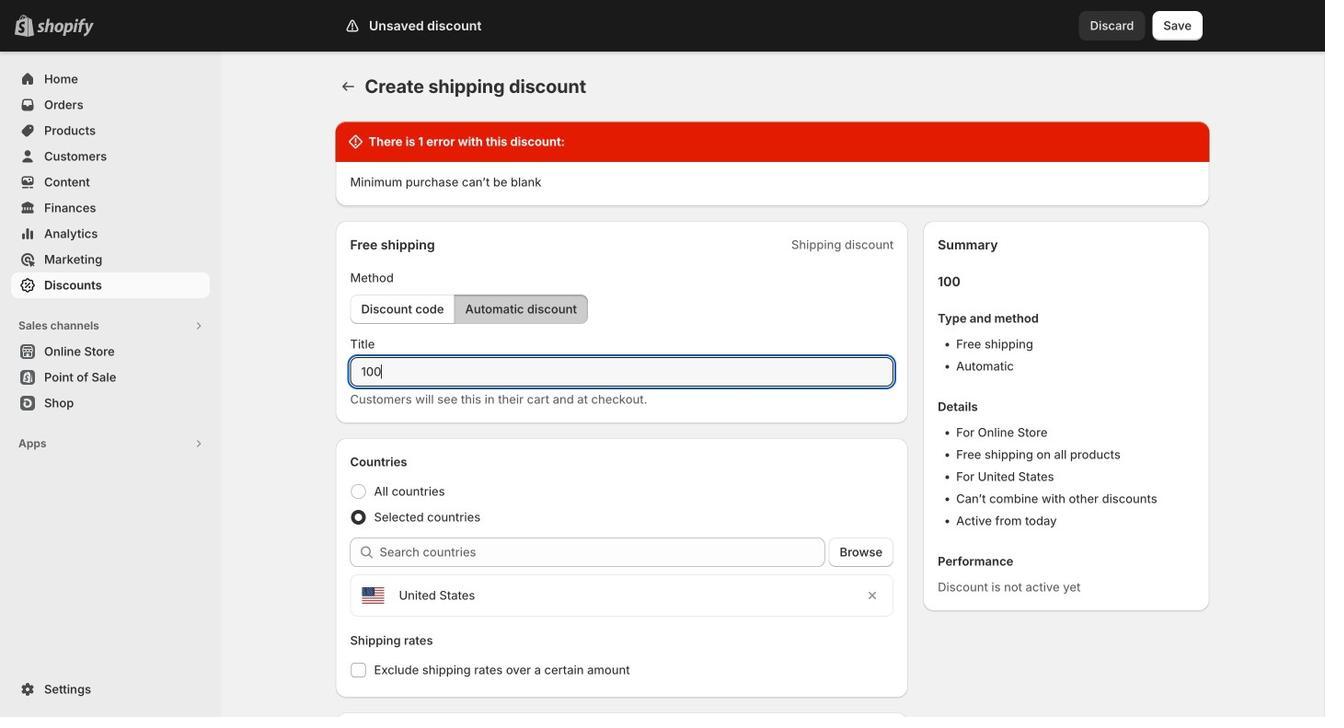 Task type: locate. For each thing, give the bounding box(es) containing it.
None text field
[[350, 357, 894, 387]]



Task type: describe. For each thing, give the bounding box(es) containing it.
Search countries text field
[[380, 538, 825, 567]]

shopify image
[[37, 18, 94, 37]]



Task type: vqa. For each thing, say whether or not it's contained in the screenshot.
Gross profit dropdown button
no



